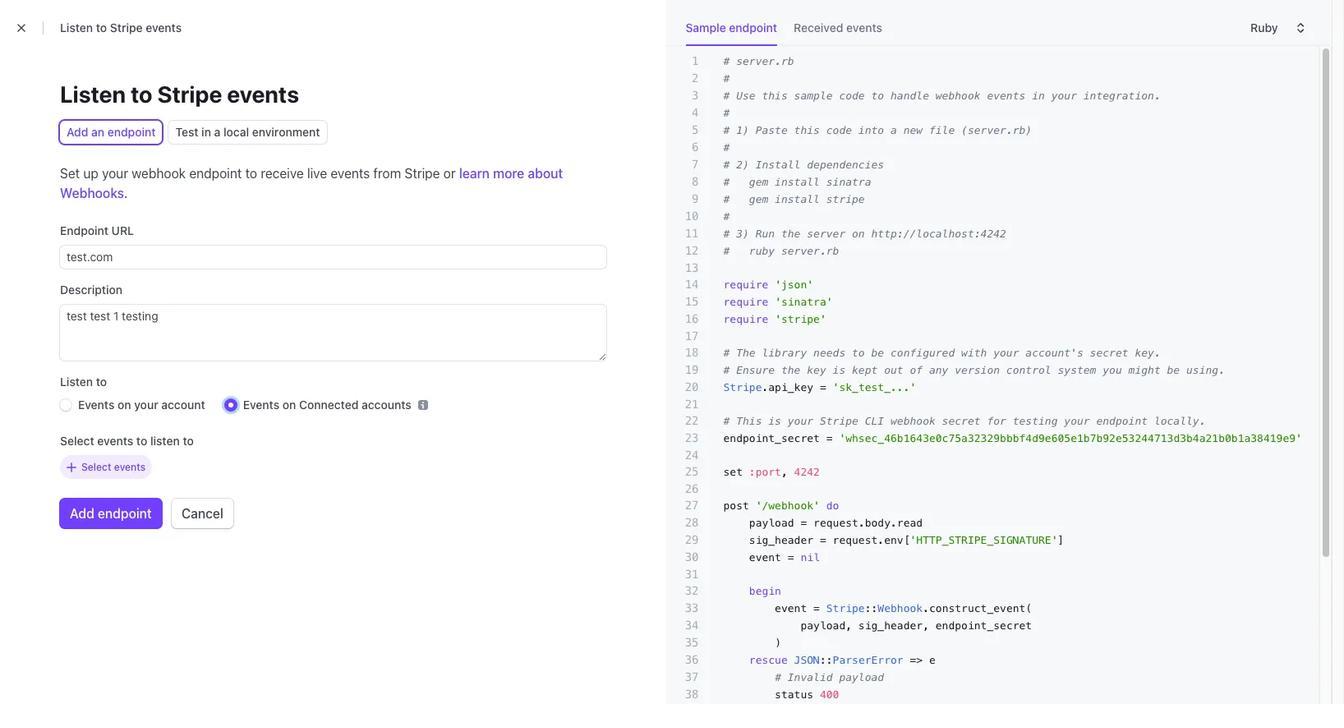 Task type: locate. For each thing, give the bounding box(es) containing it.
is right this
[[769, 415, 782, 427]]

1 vertical spatial listen
[[60, 81, 126, 108]]

on up select events to listen to
[[118, 398, 131, 412]]

1 horizontal spatial secret
[[1090, 347, 1129, 359]]

learn more about webhooks
[[60, 166, 563, 201]]

select inside select events button
[[81, 461, 111, 474]]

, left the 4242 in the right of the page
[[782, 466, 788, 478]]

your up control
[[994, 347, 1020, 359]]

select for select events
[[81, 461, 111, 474]]

= up the do
[[827, 432, 833, 445]]

select down select events to listen to
[[81, 461, 111, 474]]

gem down the 2)
[[749, 176, 769, 188]]

add
[[67, 125, 88, 139], [70, 506, 94, 521]]

1 vertical spatial this
[[794, 124, 820, 136]]

0 horizontal spatial endpoint_secret
[[724, 432, 820, 445]]

1 horizontal spatial a
[[891, 124, 897, 136]]

1 vertical spatial install
[[775, 193, 820, 205]]

event up 'begin'
[[749, 551, 782, 564]]

connected
[[299, 398, 359, 412]]

0 horizontal spatial on
[[118, 398, 131, 412]]

= left nil
[[788, 551, 794, 564]]

payload down parsererror
[[839, 671, 884, 684]]

http://localhost:4242
[[872, 228, 1007, 240]]

a left new
[[891, 124, 897, 136]]

webhook inside # server.rb # # use this sample code to handle webhook events in your integration. # # 1) paste this code into a new file (server.rb) # # 2) install dependencies #   gem install sinatra #   gem install stripe # # 3) run the server on http://localhost:4242 #   ruby server.rb
[[936, 90, 981, 102]]

'sinatra'
[[775, 296, 833, 308]]

event
[[749, 551, 782, 564], [775, 602, 807, 615]]

listen
[[60, 21, 93, 35], [60, 81, 126, 108], [60, 375, 93, 389]]

webhook inside # this is your stripe cli webhook secret for testing your endpoint locally. endpoint_secret = 'whsec_46b1643e0c75a32329bbbf4d9e605e1b7b92e53244713d3b4a21b0b1a38419e9'
[[891, 415, 936, 427]]

# inside begin event = stripe : : webhook . construct_event ( payload , sig_header , endpoint_secret ) rescue json : : parsererror = > e # invalid payload status 400
[[775, 671, 782, 684]]

events inside received events button
[[847, 21, 883, 35]]

0 vertical spatial sig_header
[[749, 534, 814, 547]]

select up select events button
[[60, 434, 94, 448]]

the
[[737, 347, 756, 359]]

api_key
[[769, 381, 814, 394]]

sample endpoint button
[[686, 16, 787, 46]]

your up 'whsec_46b1643e0c75a32329bbbf4d9e605e1b7b92e53244713d3b4a21b0b1a38419e9'
[[1065, 415, 1090, 427]]

400
[[820, 689, 839, 701]]

1 vertical spatial be
[[1167, 364, 1180, 376]]

your
[[1052, 90, 1077, 102], [102, 166, 128, 181], [994, 347, 1020, 359], [134, 398, 158, 412], [788, 415, 814, 427], [1065, 415, 1090, 427]]

key.
[[1135, 347, 1161, 359]]

server.rb up use
[[737, 55, 794, 67]]

1 vertical spatial sig_header
[[859, 620, 923, 632]]

gem up 'run'
[[749, 193, 769, 205]]

local
[[224, 125, 249, 139]]

0 horizontal spatial sig_header
[[749, 534, 814, 547]]

events inside # server.rb # # use this sample code to handle webhook events in your integration. # # 1) paste this code into a new file (server.rb) # # 2) install dependencies #   gem install sinatra #   gem install stripe # # 3) run the server on http://localhost:4242 #   ruby server.rb
[[987, 90, 1026, 102]]

with
[[962, 347, 987, 359]]

1 horizontal spatial events
[[243, 398, 280, 412]]

to inside the # the library needs to be configured with your account's secret key. # ensure the key is kept out of any version control system you might be using. stripe . api_key = 'sk_test_...'
[[852, 347, 865, 359]]

up
[[83, 166, 99, 181]]

2)
[[737, 159, 749, 171]]

is
[[833, 364, 846, 376], [769, 415, 782, 427]]

on right the server
[[852, 228, 865, 240]]

this
[[762, 90, 788, 102], [794, 124, 820, 136]]

1 vertical spatial in
[[202, 125, 211, 139]]

this down sample
[[794, 124, 820, 136]]

0 vertical spatial event
[[749, 551, 782, 564]]

a left local
[[214, 125, 221, 139]]

this right use
[[762, 90, 788, 102]]

the
[[782, 228, 801, 240], [782, 364, 801, 376]]

code right sample
[[839, 90, 865, 102]]

gem
[[749, 176, 769, 188], [749, 193, 769, 205]]

1 vertical spatial secret
[[942, 415, 981, 427]]

the up api_key
[[782, 364, 801, 376]]

endpoint inside # this is your stripe cli webhook secret for testing your endpoint locally. endpoint_secret = 'whsec_46b1643e0c75a32329bbbf4d9e605e1b7b92e53244713d3b4a21b0b1a38419e9'
[[1097, 415, 1148, 427]]

be
[[872, 347, 884, 359], [1167, 364, 1180, 376]]

the inside the # the library needs to be configured with your account's secret key. # ensure the key is kept out of any version control system you might be using. stripe . api_key = 'sk_test_...'
[[782, 364, 801, 376]]

1 horizontal spatial on
[[283, 398, 296, 412]]

webhook up file at the right of the page
[[936, 90, 981, 102]]

0 vertical spatial secret
[[1090, 347, 1129, 359]]

add for add an endpoint
[[67, 125, 88, 139]]

#
[[724, 55, 730, 67], [724, 72, 730, 85], [724, 90, 730, 102], [724, 107, 730, 119], [724, 124, 730, 136], [724, 141, 730, 154], [724, 159, 730, 171], [724, 176, 730, 188], [724, 193, 730, 205], [724, 210, 730, 223], [724, 228, 730, 240], [724, 245, 730, 257], [724, 347, 730, 359], [724, 364, 730, 376], [724, 415, 730, 427], [775, 671, 782, 684]]

payload down the '/webhook'
[[749, 517, 794, 529]]

2 vertical spatial webhook
[[891, 415, 936, 427]]

2 horizontal spatial ,
[[923, 620, 930, 632]]

key
[[807, 364, 827, 376]]

0 horizontal spatial be
[[872, 347, 884, 359]]

endpoint right sample
[[729, 21, 778, 35]]

2 the from the top
[[782, 364, 801, 376]]

1 vertical spatial endpoint_secret
[[936, 620, 1032, 632]]

1 vertical spatial is
[[769, 415, 782, 427]]

0 vertical spatial listen to stripe events
[[60, 21, 182, 35]]

in up (server.rb)
[[1032, 90, 1045, 102]]

your inside the # the library needs to be configured with your account's secret key. # ensure the key is kept out of any version control system you might be using. stripe . api_key = 'sk_test_...'
[[994, 347, 1020, 359]]

0 vertical spatial is
[[833, 364, 846, 376]]

= down nil
[[814, 602, 820, 615]]

event inside post '/webhook' do payload = request . body . read sig_header = request . env [ 'http_stripe_signature' ] event = nil
[[749, 551, 782, 564]]

1 horizontal spatial sig_header
[[859, 620, 923, 632]]

'http_stripe_signature'
[[910, 534, 1058, 547]]

0 vertical spatial payload
[[749, 517, 794, 529]]

webhook right cli
[[891, 415, 936, 427]]

add endpoint
[[70, 506, 152, 521]]

1 horizontal spatial in
[[1032, 90, 1045, 102]]

tab list
[[686, 16, 899, 46]]

1 events from the left
[[78, 398, 115, 412]]

require 'json' require 'sinatra' require 'stripe'
[[724, 279, 833, 325]]

0 vertical spatial install
[[775, 176, 820, 188]]

be right might
[[1167, 364, 1180, 376]]

1 vertical spatial gem
[[749, 193, 769, 205]]

to inside # server.rb # # use this sample code to handle webhook events in your integration. # # 1) paste this code into a new file (server.rb) # # 2) install dependencies #   gem install sinatra #   gem install stripe # # 3) run the server on http://localhost:4242 #   ruby server.rb
[[872, 90, 884, 102]]

>
[[917, 654, 923, 667]]

your left integration.
[[1052, 90, 1077, 102]]

1 horizontal spatial this
[[794, 124, 820, 136]]

the right 'run'
[[782, 228, 801, 240]]

listen for add an endpoint
[[60, 81, 126, 108]]

construct_event
[[930, 602, 1026, 615]]

on for events on your account
[[118, 398, 131, 412]]

'json'
[[775, 279, 814, 291]]

test
[[175, 125, 199, 139]]

add down select events button
[[70, 506, 94, 521]]

sig_header
[[749, 534, 814, 547], [859, 620, 923, 632]]

3 listen from the top
[[60, 375, 93, 389]]

endpoint down you
[[1097, 415, 1148, 427]]

, down webhook
[[923, 620, 930, 632]]

sig_header down webhook
[[859, 620, 923, 632]]

secret inside the # the library needs to be configured with your account's secret key. # ensure the key is kept out of any version control system you might be using. stripe . api_key = 'sk_test_...'
[[1090, 347, 1129, 359]]

0 vertical spatial in
[[1032, 90, 1045, 102]]

learn more about webhooks link
[[60, 166, 563, 201]]

0 horizontal spatial in
[[202, 125, 211, 139]]

secret
[[1090, 347, 1129, 359], [942, 415, 981, 427]]

2 vertical spatial payload
[[839, 671, 884, 684]]

request down "body" on the bottom right
[[833, 534, 878, 547]]

2 events from the left
[[243, 398, 280, 412]]

webhook down "test"
[[132, 166, 186, 181]]

0 vertical spatial webhook
[[936, 90, 981, 102]]

payload
[[749, 517, 794, 529], [801, 620, 846, 632], [839, 671, 884, 684]]

add for add endpoint
[[70, 506, 94, 521]]

payload up json
[[801, 620, 846, 632]]

is down needs
[[833, 364, 846, 376]]

events
[[78, 398, 115, 412], [243, 398, 280, 412]]

1 vertical spatial require
[[724, 296, 769, 308]]

2 listen from the top
[[60, 81, 126, 108]]

be up kept
[[872, 347, 884, 359]]

0 vertical spatial listen
[[60, 21, 93, 35]]

1 vertical spatial listen to stripe events
[[60, 81, 299, 108]]

. inside the # the library needs to be configured with your account's secret key. # ensure the key is kept out of any version control system you might be using. stripe . api_key = 'sk_test_...'
[[762, 381, 769, 394]]

env
[[884, 534, 904, 547]]

0 horizontal spatial this
[[762, 90, 788, 102]]

in right "test"
[[202, 125, 211, 139]]

1 vertical spatial event
[[775, 602, 807, 615]]

kept
[[852, 364, 878, 376]]

1 vertical spatial add
[[70, 506, 94, 521]]

: left webhook
[[865, 602, 872, 615]]

1 horizontal spatial endpoint_secret
[[936, 620, 1032, 632]]

on inside # server.rb # # use this sample code to handle webhook events in your integration. # # 1) paste this code into a new file (server.rb) # # 2) install dependencies #   gem install sinatra #   gem install stripe # # 3) run the server on http://localhost:4242 #   ruby server.rb
[[852, 228, 865, 240]]

status
[[775, 689, 814, 701]]

events left connected
[[243, 398, 280, 412]]

endpoint_secret down 'construct_event' at the right bottom
[[936, 620, 1032, 632]]

(server.rb)
[[962, 124, 1032, 136]]

0 vertical spatial request
[[814, 517, 859, 529]]

= left e
[[910, 654, 917, 667]]

1 vertical spatial server.rb
[[782, 245, 839, 257]]

code
[[839, 90, 865, 102], [827, 124, 852, 136]]

to
[[96, 21, 107, 35], [131, 81, 152, 108], [872, 90, 884, 102], [245, 166, 257, 181], [852, 347, 865, 359], [96, 375, 107, 389], [136, 434, 147, 448], [183, 434, 194, 448]]

any
[[929, 364, 949, 376]]

events inside select events button
[[114, 461, 146, 474]]

listen for events on your account
[[60, 375, 93, 389]]

= down key
[[820, 381, 827, 394]]

events
[[146, 21, 182, 35], [847, 21, 883, 35], [227, 81, 299, 108], [987, 90, 1026, 102], [331, 166, 370, 181], [97, 434, 133, 448], [114, 461, 146, 474]]

0 horizontal spatial events
[[78, 398, 115, 412]]

1 vertical spatial select
[[81, 461, 111, 474]]

]
[[1058, 534, 1065, 547]]

webhook
[[878, 602, 923, 615]]

add left an
[[67, 125, 88, 139]]

0 vertical spatial select
[[60, 434, 94, 448]]

1 horizontal spatial is
[[833, 364, 846, 376]]

= up nil
[[820, 534, 827, 547]]

add inside button
[[70, 506, 94, 521]]

0 vertical spatial add
[[67, 125, 88, 139]]

1 vertical spatial the
[[782, 364, 801, 376]]

select
[[60, 434, 94, 448], [81, 461, 111, 474]]

: right json
[[827, 654, 833, 667]]

new
[[904, 124, 923, 136]]

set
[[724, 466, 743, 478]]

code left the into
[[827, 124, 852, 136]]

select for select events to listen to
[[60, 434, 94, 448]]

0 vertical spatial be
[[872, 347, 884, 359]]

1 horizontal spatial be
[[1167, 364, 1180, 376]]

. inside begin event = stripe : : webhook . construct_event ( payload , sig_header , endpoint_secret ) rescue json : : parsererror = > e # invalid payload status 400
[[923, 602, 930, 615]]

2 horizontal spatial on
[[852, 228, 865, 240]]

on for events on connected accounts
[[283, 398, 296, 412]]

of
[[910, 364, 923, 376]]

0 horizontal spatial is
[[769, 415, 782, 427]]

accounts
[[362, 398, 412, 412]]

install
[[775, 176, 820, 188], [775, 193, 820, 205]]

stripe inside begin event = stripe : : webhook . construct_event ( payload , sig_header , endpoint_secret ) rescue json : : parsererror = > e # invalid payload status 400
[[827, 602, 865, 615]]

endpoint_secret down this
[[724, 432, 820, 445]]

0 vertical spatial endpoint_secret
[[724, 432, 820, 445]]

1 the from the top
[[782, 228, 801, 240]]

3)
[[737, 228, 749, 240]]

endpoint right an
[[107, 125, 156, 139]]

0 vertical spatial server.rb
[[737, 55, 794, 67]]

event down 'begin'
[[775, 602, 807, 615]]

server.rb
[[737, 55, 794, 67], [782, 245, 839, 257]]

paste
[[756, 124, 788, 136]]

= inside # this is your stripe cli webhook secret for testing your endpoint locally. endpoint_secret = 'whsec_46b1643e0c75a32329bbbf4d9e605e1b7b92e53244713d3b4a21b0b1a38419e9'
[[827, 432, 833, 445]]

2 vertical spatial listen
[[60, 375, 93, 389]]

sig_header up nil
[[749, 534, 814, 547]]

on left connected
[[283, 398, 296, 412]]

, up parsererror
[[846, 620, 852, 632]]

1 install from the top
[[775, 176, 820, 188]]

1 vertical spatial code
[[827, 124, 852, 136]]

cancel
[[181, 506, 223, 521]]

use
[[737, 90, 756, 102]]

stripe inside # this is your stripe cli webhook secret for testing your endpoint locally. endpoint_secret = 'whsec_46b1643e0c75a32329bbbf4d9e605e1b7b92e53244713d3b4a21b0b1a38419e9'
[[820, 415, 859, 427]]

secret left for
[[942, 415, 981, 427]]

a inside # server.rb # # use this sample code to handle webhook events in your integration. # # 1) paste this code into a new file (server.rb) # # 2) install dependencies #   gem install sinatra #   gem install stripe # # 3) run the server on http://localhost:4242 #   ruby server.rb
[[891, 124, 897, 136]]

0 vertical spatial require
[[724, 279, 769, 291]]

0 horizontal spatial secret
[[942, 415, 981, 427]]

=
[[820, 381, 827, 394], [827, 432, 833, 445], [801, 517, 807, 529], [820, 534, 827, 547], [788, 551, 794, 564], [814, 602, 820, 615], [910, 654, 917, 667]]

2 vertical spatial require
[[724, 313, 769, 325]]

secret up you
[[1090, 347, 1129, 359]]

4242
[[794, 466, 820, 478]]

'whsec_46b1643e0c75a32329bbbf4d9e605e1b7b92e53244713d3b4a21b0b1a38419e9'
[[839, 432, 1303, 445]]

request down the do
[[814, 517, 859, 529]]

0 vertical spatial the
[[782, 228, 801, 240]]

server.rb down the server
[[782, 245, 839, 257]]

An optional description of what this webhook endpoint is used for... text field
[[60, 305, 606, 361]]

# inside # this is your stripe cli webhook secret for testing your endpoint locally. endpoint_secret = 'whsec_46b1643e0c75a32329bbbf4d9e605e1b7b92e53244713d3b4a21b0b1a38419e9'
[[724, 415, 730, 427]]

0 vertical spatial gem
[[749, 176, 769, 188]]

event inside begin event = stripe : : webhook . construct_event ( payload , sig_header , endpoint_secret ) rescue json : : parsererror = > e # invalid payload status 400
[[775, 602, 807, 615]]

events down the listen to
[[78, 398, 115, 412]]



Task type: vqa. For each thing, say whether or not it's contained in the screenshot.
platform's
no



Task type: describe. For each thing, give the bounding box(es) containing it.
0 horizontal spatial a
[[214, 125, 221, 139]]

into
[[859, 124, 884, 136]]

(
[[1026, 602, 1032, 615]]

0 vertical spatial code
[[839, 90, 865, 102]]

webhooks
[[60, 186, 124, 201]]

url
[[112, 224, 134, 238]]

[
[[904, 534, 910, 547]]

body
[[865, 517, 891, 529]]

payload inside post '/webhook' do payload = request . body . read sig_header = request . env [ 'http_stripe_signature' ] event = nil
[[749, 517, 794, 529]]

library
[[762, 347, 807, 359]]

received events
[[794, 21, 883, 35]]

sample
[[794, 90, 833, 102]]

1 horizontal spatial ,
[[846, 620, 852, 632]]

'sk_test_...'
[[833, 381, 917, 394]]

your left account
[[134, 398, 158, 412]]

your inside # server.rb # # use this sample code to handle webhook events in your integration. # # 1) paste this code into a new file (server.rb) # # 2) install dependencies #   gem install sinatra #   gem install stripe # # 3) run the server on http://localhost:4242 #   ruby server.rb
[[1052, 90, 1077, 102]]

received
[[794, 21, 844, 35]]

0 vertical spatial this
[[762, 90, 788, 102]]

server
[[807, 228, 846, 240]]

2 gem from the top
[[749, 193, 769, 205]]

events for events on your account
[[78, 398, 115, 412]]

tab list containing sample endpoint
[[686, 16, 899, 46]]

2 require from the top
[[724, 296, 769, 308]]

an
[[91, 125, 104, 139]]

learn
[[459, 166, 490, 181]]

endpoint down select events
[[98, 506, 152, 521]]

cli
[[865, 415, 884, 427]]

stripe
[[827, 193, 865, 205]]

environment
[[252, 125, 320, 139]]

3 require from the top
[[724, 313, 769, 325]]

0 horizontal spatial ,
[[782, 466, 788, 478]]

description
[[60, 283, 123, 297]]

'/webhook'
[[756, 500, 820, 512]]

receive
[[261, 166, 304, 181]]

the inside # server.rb # # use this sample code to handle webhook events in your integration. # # 1) paste this code into a new file (server.rb) # # 2) install dependencies #   gem install sinatra #   gem install stripe # # 3) run the server on http://localhost:4242 #   ruby server.rb
[[782, 228, 801, 240]]

: up parsererror
[[872, 602, 878, 615]]

endpoint_secret inside begin event = stripe : : webhook . construct_event ( payload , sig_header , endpoint_secret ) rescue json : : parsererror = > e # invalid payload status 400
[[936, 620, 1032, 632]]

file
[[929, 124, 955, 136]]

nil
[[801, 551, 820, 564]]

# the library needs to be configured with your account's secret key. # ensure the key is kept out of any version control system you might be using. stripe . api_key = 'sk_test_...'
[[724, 347, 1225, 394]]

)
[[775, 637, 782, 649]]

endpoint url
[[60, 224, 134, 238]]

control
[[1007, 364, 1052, 376]]

received events button
[[794, 16, 893, 46]]

about
[[528, 166, 563, 181]]

in inside # server.rb # # use this sample code to handle webhook events in your integration. # # 1) paste this code into a new file (server.rb) # # 2) install dependencies #   gem install sinatra #   gem install stripe # # 3) run the server on http://localhost:4242 #   ruby server.rb
[[1032, 90, 1045, 102]]

events for events on connected accounts
[[243, 398, 280, 412]]

do
[[827, 500, 839, 512]]

might
[[1129, 364, 1161, 376]]

parsererror
[[833, 654, 904, 667]]

your right the up
[[102, 166, 128, 181]]

'stripe'
[[775, 313, 827, 325]]

sig_header inside post '/webhook' do payload = request . body . read sig_header = request . env [ 'http_stripe_signature' ] event = nil
[[749, 534, 814, 547]]

add an endpoint
[[67, 125, 156, 139]]

post
[[724, 500, 749, 512]]

set :port , 4242
[[724, 466, 820, 478]]

1 vertical spatial payload
[[801, 620, 846, 632]]

or
[[444, 166, 456, 181]]

out
[[884, 364, 904, 376]]

events on connected accounts
[[243, 398, 412, 412]]

dependencies
[[807, 159, 884, 171]]

locally.
[[1155, 415, 1206, 427]]

= inside the # the library needs to be configured with your account's secret key. # ensure the key is kept out of any version control system you might be using. stripe . api_key = 'sk_test_...'
[[820, 381, 827, 394]]

endpoint_secret inside # this is your stripe cli webhook secret for testing your endpoint locally. endpoint_secret = 'whsec_46b1643e0c75a32329bbbf4d9e605e1b7b92e53244713d3b4a21b0b1a38419e9'
[[724, 432, 820, 445]]

2 install from the top
[[775, 193, 820, 205]]

secret inside # this is your stripe cli webhook secret for testing your endpoint locally. endpoint_secret = 'whsec_46b1643e0c75a32329bbbf4d9e605e1b7b92e53244713d3b4a21b0b1a38419e9'
[[942, 415, 981, 427]]

e
[[930, 654, 936, 667]]

set
[[60, 166, 80, 181]]

1 require from the top
[[724, 279, 769, 291]]

1 vertical spatial webhook
[[132, 166, 186, 181]]

ruby
[[749, 245, 775, 257]]

begin event = stripe : : webhook . construct_event ( payload , sig_header , endpoint_secret ) rescue json : : parsererror = > e # invalid payload status 400
[[724, 585, 1032, 701]]

sinatra
[[827, 176, 872, 188]]

is inside # this is your stripe cli webhook secret for testing your endpoint locally. endpoint_secret = 'whsec_46b1643e0c75a32329bbbf4d9e605e1b7b92e53244713d3b4a21b0b1a38419e9'
[[769, 415, 782, 427]]

listen
[[150, 434, 180, 448]]

install
[[756, 159, 801, 171]]

this
[[737, 415, 762, 427]]

select events
[[81, 461, 146, 474]]

account
[[161, 398, 205, 412]]

1 gem from the top
[[749, 176, 769, 188]]

testing
[[1013, 415, 1058, 427]]

stripe inside the # the library needs to be configured with your account's secret key. # ensure the key is kept out of any version control system you might be using. stripe . api_key = 'sk_test_...'
[[724, 381, 762, 394]]

invalid
[[788, 671, 833, 684]]

sample
[[686, 21, 726, 35]]

is inside the # the library needs to be configured with your account's secret key. # ensure the key is kept out of any version control system you might be using. stripe . api_key = 'sk_test_...'
[[833, 364, 846, 376]]

from
[[374, 166, 401, 181]]

using.
[[1187, 364, 1225, 376]]

post '/webhook' do payload = request . body . read sig_header = request . env [ 'http_stripe_signature' ] event = nil
[[724, 500, 1065, 564]]

1 vertical spatial request
[[833, 534, 878, 547]]

add endpoint button
[[60, 499, 162, 529]]

for
[[987, 415, 1007, 427]]

test in a local environment
[[175, 125, 320, 139]]

https:// text field
[[60, 246, 606, 269]]

endpoint down local
[[189, 166, 242, 181]]

run
[[756, 228, 775, 240]]

: up invalid
[[820, 654, 827, 667]]

sig_header inside begin event = stripe : : webhook . construct_event ( payload , sig_header , endpoint_secret ) rescue json : : parsererror = > e # invalid payload status 400
[[859, 620, 923, 632]]

your down api_key
[[788, 415, 814, 427]]

:port
[[749, 466, 782, 478]]

handle
[[891, 90, 929, 102]]

= down the '/webhook'
[[801, 517, 807, 529]]

system
[[1058, 364, 1097, 376]]

endpoint
[[60, 224, 108, 238]]

version
[[955, 364, 1000, 376]]

read
[[897, 517, 923, 529]]

needs
[[814, 347, 846, 359]]

select events to listen to
[[60, 434, 194, 448]]

select events button
[[60, 455, 152, 479]]

# server.rb # # use this sample code to handle webhook events in your integration. # # 1) paste this code into a new file (server.rb) # # 2) install dependencies #   gem install sinatra #   gem install stripe # # 3) run the server on http://localhost:4242 #   ruby server.rb
[[724, 55, 1161, 257]]

account's
[[1026, 347, 1084, 359]]

# this is your stripe cli webhook secret for testing your endpoint locally. endpoint_secret = 'whsec_46b1643e0c75a32329bbbf4d9e605e1b7b92e53244713d3b4a21b0b1a38419e9'
[[724, 415, 1303, 445]]

live
[[307, 166, 327, 181]]

begin
[[749, 585, 782, 598]]

2 listen to stripe events from the top
[[60, 81, 299, 108]]

listen to
[[60, 375, 107, 389]]

more
[[493, 166, 525, 181]]

1 listen from the top
[[60, 21, 93, 35]]

1 listen to stripe events from the top
[[60, 21, 182, 35]]

rescue
[[749, 654, 788, 667]]



